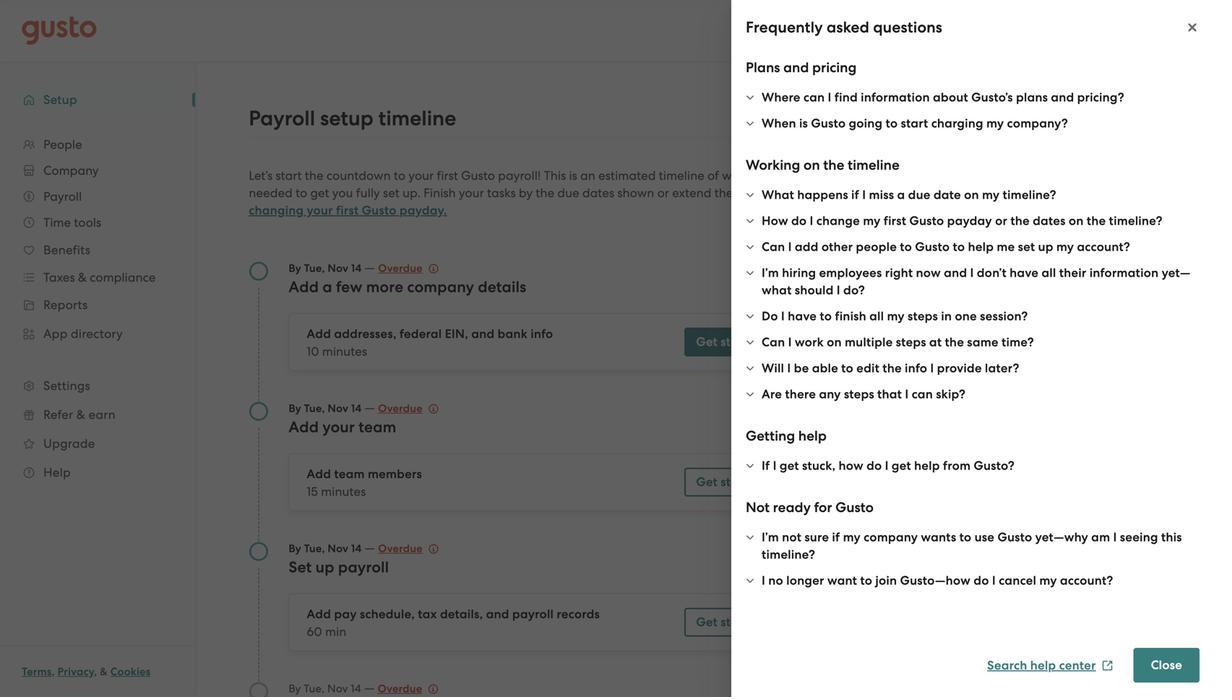 Task type: vqa. For each thing, say whether or not it's contained in the screenshot.
set for Download our handy checklist of everything you'll need to get set up for your first payroll.
yes



Task type: locate. For each thing, give the bounding box(es) containing it.
1 vertical spatial &
[[100, 666, 108, 679]]

up inside the frequently asked questions dialog
[[1039, 240, 1054, 255]]

a right miss
[[898, 188, 906, 202]]

first inside download our handy checklist of everything you'll need to get set up for your first payroll.
[[1014, 244, 1035, 258]]

set inside download our handy checklist of everything you'll need to get set up for your first payroll.
[[1113, 226, 1130, 241]]

timeline?
[[1003, 188, 1057, 202], [1110, 214, 1163, 229], [762, 548, 816, 563]]

started
[[721, 335, 764, 350], [721, 475, 764, 490], [721, 615, 764, 630]]

need
[[1045, 226, 1074, 241]]

2 get started button from the top
[[685, 468, 775, 497]]

2 tue, from the top
[[304, 402, 325, 415]]

timeline
[[379, 106, 457, 131], [848, 157, 900, 174], [659, 168, 705, 183]]

1 tue, from the top
[[304, 262, 325, 275]]

timeline? inside i'm not sure if my company wants to use gusto yet—why am i seeing this timeline?
[[762, 548, 816, 563]]

first down you'll
[[1014, 244, 1035, 258]]

0 horizontal spatial timeline?
[[762, 548, 816, 563]]

what up how
[[762, 188, 795, 202]]

set left up.
[[383, 186, 400, 200]]

0 vertical spatial information
[[861, 90, 930, 105]]

do
[[762, 309, 779, 324]]

and right details,
[[486, 607, 510, 622]]

i left 'work' in the right of the page
[[789, 335, 792, 350]]

0 vertical spatial i'm
[[762, 266, 779, 281]]

your inside let's start the countdown to your first gusto payroll! this is an estimated                     timeline of what's needed to get you fully set up.
[[409, 168, 434, 183]]

minutes inside add team members 15 minutes
[[321, 485, 366, 499]]

the left countdown
[[305, 168, 324, 183]]

2 vertical spatial have
[[788, 309, 817, 324]]

1 horizontal spatial what
[[949, 184, 985, 200]]

2 started from the top
[[721, 475, 764, 490]]

have
[[1005, 184, 1036, 200], [1010, 266, 1039, 281], [788, 309, 817, 324]]

0 vertical spatial get
[[697, 335, 718, 350]]

settings
[[43, 379, 90, 393]]

download inside download our handy checklist of everything you'll need to get set up for your first payroll.
[[949, 209, 1008, 223]]

1 vertical spatial i'm
[[762, 530, 779, 545]]

0 vertical spatial checklist
[[1073, 209, 1121, 223]]

3 get started button from the top
[[685, 608, 775, 637]]

gusto—how
[[901, 574, 971, 589]]

1 horizontal spatial company
[[864, 530, 918, 545]]

if right sure
[[833, 530, 841, 545]]

up down "everything" on the top right
[[949, 244, 964, 258]]

0 horizontal spatial dates
[[583, 186, 615, 200]]

gusto down "fully"
[[362, 203, 397, 218]]

longer
[[787, 574, 825, 589]]

1 vertical spatial for
[[815, 500, 833, 516]]

1 horizontal spatial info
[[905, 361, 928, 376]]

when
[[762, 116, 797, 131]]

have for do i have to finish all my steps in one session?
[[788, 309, 817, 324]]

1 horizontal spatial timeline?
[[1003, 188, 1057, 202]]

1 horizontal spatial ,
[[94, 666, 97, 679]]

account menu element
[[936, 0, 1193, 61]]

by for set up payroll
[[289, 543, 301, 556]]

1 vertical spatial get
[[697, 475, 718, 490]]

search help center link
[[988, 659, 1114, 673]]

3 started from the top
[[721, 615, 764, 630]]

download checklist link
[[949, 267, 1079, 282]]

information right their
[[1090, 266, 1159, 281]]

checklist up need
[[1073, 209, 1121, 223]]

overdue for team
[[378, 402, 423, 415]]

set right need
[[1113, 226, 1130, 241]]

timeline? up yet—
[[1110, 214, 1163, 229]]

1 horizontal spatial if
[[852, 188, 860, 202]]

can
[[762, 240, 786, 255], [762, 335, 786, 350]]

due down "this"
[[558, 186, 580, 200]]

0 horizontal spatial for
[[815, 500, 833, 516]]

checklist inside download our handy checklist of everything you'll need to get set up for your first payroll.
[[1073, 209, 1121, 223]]

add your team
[[289, 419, 397, 437]]

nov for up
[[328, 543, 349, 556]]

where
[[762, 90, 801, 105]]

1 horizontal spatial a
[[898, 188, 906, 202]]

0 horizontal spatial payroll
[[338, 559, 389, 577]]

a left few
[[323, 278, 332, 296]]

tue, down changing your first gusto payday. button
[[304, 262, 325, 275]]

by for add your team
[[289, 402, 301, 415]]

1 i'm from the top
[[762, 266, 779, 281]]

0 horizontal spatial of
[[708, 168, 719, 183]]

—
[[365, 261, 375, 275], [365, 401, 375, 415], [365, 541, 375, 556], [364, 682, 375, 696]]

0 horizontal spatial do
[[792, 214, 807, 229]]

0 vertical spatial dates
[[583, 186, 615, 200]]

1 vertical spatial account?
[[1061, 574, 1114, 589]]

3 get from the top
[[697, 615, 718, 630]]

pricing
[[813, 59, 857, 76]]

1 vertical spatial is
[[569, 168, 578, 183]]

the down "this"
[[536, 186, 555, 200]]

set inside the frequently asked questions dialog
[[1019, 240, 1036, 255]]

0 vertical spatial or
[[658, 186, 670, 200]]

info down can i work on multiple steps at the same time?
[[905, 361, 928, 376]]

1 horizontal spatial start
[[901, 116, 929, 131]]

1 vertical spatial start
[[276, 168, 302, 183]]

get inside let's start the countdown to your first gusto payroll! this is an estimated                     timeline of what's needed to get you fully set up.
[[311, 186, 329, 200]]

2 get started from the top
[[697, 475, 764, 490]]

gusto down 'find'
[[812, 116, 846, 131]]

1 horizontal spatial &
[[100, 666, 108, 679]]

or left "our"
[[996, 214, 1008, 229]]

help
[[969, 240, 994, 255], [799, 428, 827, 445], [915, 459, 940, 474], [1031, 659, 1057, 673]]

0 horizontal spatial can
[[804, 90, 825, 105]]

are there any steps that i can skip?
[[762, 387, 966, 402]]

0 horizontal spatial &
[[76, 408, 85, 422]]

payroll inside add pay schedule, tax details, and payroll records 60 min
[[513, 607, 554, 622]]

asked
[[827, 18, 870, 37]]

minutes down addresses,
[[322, 345, 367, 359]]

0 horizontal spatial ,
[[52, 666, 55, 679]]

1 horizontal spatial by
[[747, 186, 761, 200]]

work
[[795, 335, 824, 350]]

info inside add addresses, federal ein, and bank info 10 minutes
[[531, 327, 553, 342]]

by up set
[[289, 543, 301, 556]]

can i work on multiple steps at the same time?
[[762, 335, 1035, 350]]

1 vertical spatial a
[[323, 278, 332, 296]]

up down the handy
[[1039, 240, 1054, 255]]

bank
[[498, 327, 528, 342]]

team inside add team members 15 minutes
[[334, 467, 365, 482]]

steps left in
[[908, 309, 939, 324]]

0 horizontal spatial start
[[276, 168, 302, 183]]

benefits
[[43, 243, 90, 257]]

to left join
[[861, 574, 873, 589]]

0 vertical spatial payroll
[[338, 559, 389, 577]]

have inside i'm hiring employees right now and i don't have all their information yet— what should i do?
[[1010, 266, 1039, 281]]

1 horizontal spatial is
[[800, 116, 808, 131]]

0 horizontal spatial information
[[861, 90, 930, 105]]

2 vertical spatial get
[[697, 615, 718, 630]]

1 vertical spatial do
[[867, 459, 883, 474]]

can left 'find'
[[804, 90, 825, 105]]

tasks
[[487, 186, 516, 200]]

for up sure
[[815, 500, 833, 516]]

2 14 from the top
[[351, 402, 362, 415]]

set right me
[[1019, 240, 1036, 255]]

2 can from the top
[[762, 335, 786, 350]]

2 vertical spatial get started button
[[685, 608, 775, 637]]

for down "everything" on the top right
[[967, 244, 983, 258]]

add
[[289, 278, 319, 296], [307, 327, 331, 342], [289, 419, 319, 437], [307, 467, 331, 482], [307, 607, 331, 622]]

add a few more company details
[[289, 278, 527, 296]]

1 by tue, nov 14 — from the top
[[289, 261, 378, 275]]

and inside add pay schedule, tax details, and payroll records 60 min
[[486, 607, 510, 622]]

i'm inside i'm not sure if my company wants to use gusto yet—why am i seeing this timeline?
[[762, 530, 779, 545]]

nov up the add your team
[[328, 402, 349, 415]]

happens
[[798, 188, 849, 202]]

what inside the frequently asked questions dialog
[[762, 188, 795, 202]]

have up "our"
[[1005, 184, 1036, 200]]

employees
[[820, 266, 883, 281]]

going
[[849, 116, 883, 131]]

by tue, nov 14 — for your
[[289, 401, 378, 415]]

more
[[366, 278, 404, 296]]

few
[[336, 278, 363, 296]]

have down me
[[1010, 266, 1039, 281]]

4 nov from the top
[[328, 683, 348, 696]]

any
[[820, 387, 841, 402]]

due inside finish your tasks by the due dates shown or extend them by changing your first gusto payday.
[[558, 186, 580, 200]]

gusto inside let's start the countdown to your first gusto payroll! this is an estimated                     timeline of what's needed to get you fully set up.
[[461, 168, 495, 183]]

first down you at the top
[[336, 203, 359, 218]]

account?
[[1078, 240, 1131, 255], [1061, 574, 1114, 589]]

2 get from the top
[[697, 475, 718, 490]]

0 horizontal spatial is
[[569, 168, 578, 183]]

add for add a few more company details
[[289, 278, 319, 296]]

privacy
[[58, 666, 94, 679]]

what up payday
[[949, 184, 985, 200]]

their
[[1060, 266, 1087, 281]]

and right now
[[945, 266, 968, 281]]

0 vertical spatial minutes
[[322, 345, 367, 359]]

to right need
[[1077, 226, 1089, 241]]

for inside download our handy checklist of everything you'll need to get set up for your first payroll.
[[967, 244, 983, 258]]

1 , from the left
[[52, 666, 55, 679]]

can
[[804, 90, 825, 105], [912, 387, 934, 402]]

overdue button for team
[[378, 400, 439, 418]]

tue, for a
[[304, 262, 325, 275]]

timeline up miss
[[848, 157, 900, 174]]

0 vertical spatial have
[[1005, 184, 1036, 200]]

up right set
[[316, 559, 335, 577]]

0 horizontal spatial due
[[558, 186, 580, 200]]

1 vertical spatial get started button
[[685, 468, 775, 497]]

a
[[898, 188, 906, 202], [323, 278, 332, 296]]

tue, up set
[[304, 543, 325, 556]]

information
[[861, 90, 930, 105], [1090, 266, 1159, 281]]

list
[[0, 132, 195, 487]]

1 14 from the top
[[351, 262, 362, 275]]

by tue, nov 14 — up few
[[289, 261, 378, 275]]

tue,
[[304, 262, 325, 275], [304, 402, 325, 415], [304, 543, 325, 556], [304, 683, 325, 696]]

can i add other people to gusto to help me set up my account?
[[762, 240, 1131, 255]]

14
[[351, 262, 362, 275], [351, 402, 362, 415], [351, 543, 362, 556], [351, 683, 361, 696]]

4 tue, from the top
[[304, 683, 325, 696]]

nov for your
[[328, 402, 349, 415]]

tue, for your
[[304, 402, 325, 415]]

by tue, nov 14 — for a
[[289, 261, 378, 275]]

multiple
[[845, 335, 893, 350]]

get right need
[[1092, 226, 1110, 241]]

ready up the handy
[[1040, 184, 1078, 200]]

home image
[[22, 16, 97, 45]]

1 horizontal spatial timeline
[[659, 168, 705, 183]]

add inside add addresses, federal ein, and bank info 10 minutes
[[307, 327, 331, 342]]

checklist
[[1073, 209, 1121, 223], [1030, 267, 1079, 282]]

3 by tue, nov 14 — from the top
[[289, 541, 378, 556]]

0 vertical spatial is
[[800, 116, 808, 131]]

to up up.
[[394, 168, 406, 183]]

2 by from the left
[[747, 186, 761, 200]]

1 vertical spatial information
[[1090, 266, 1159, 281]]

if i get stuck, how do i get help from gusto?
[[762, 459, 1015, 474]]

0 vertical spatial start
[[901, 116, 929, 131]]

plans
[[1017, 90, 1049, 105]]

by tue, nov 14 — up the add your team
[[289, 401, 378, 415]]

for inside the frequently asked questions dialog
[[815, 500, 833, 516]]

frequently asked questions dialog
[[732, 0, 1215, 698]]

can up will
[[762, 335, 786, 350]]

1 vertical spatial can
[[912, 387, 934, 402]]

can left skip?
[[912, 387, 934, 402]]

1 vertical spatial all
[[870, 309, 885, 324]]

download
[[949, 209, 1008, 223], [966, 267, 1027, 282]]

1 vertical spatial started
[[721, 475, 764, 490]]

download down me
[[966, 267, 1027, 282]]

start up needed
[[276, 168, 302, 183]]

do
[[792, 214, 807, 229], [867, 459, 883, 474], [974, 574, 990, 589]]

the inside let's start the countdown to your first gusto payroll! this is an estimated                     timeline of what's needed to get you fully set up.
[[305, 168, 324, 183]]

your inside download our handy checklist of everything you'll need to get set up for your first payroll.
[[986, 244, 1011, 258]]

0 vertical spatial of
[[708, 168, 719, 183]]

0 vertical spatial download
[[949, 209, 1008, 223]]

steps down the "edit"
[[844, 387, 875, 402]]

payroll up the pay
[[338, 559, 389, 577]]

1 can from the top
[[762, 240, 786, 255]]

add inside add team members 15 minutes
[[307, 467, 331, 482]]

my right sure
[[844, 530, 861, 545]]

1 vertical spatial company
[[864, 530, 918, 545]]

2 horizontal spatial timeline
[[848, 157, 900, 174]]

1 vertical spatial info
[[905, 361, 928, 376]]

1 vertical spatial get started
[[697, 475, 764, 490]]

3 get started from the top
[[697, 615, 764, 630]]

2 horizontal spatial timeline?
[[1110, 214, 1163, 229]]

10
[[307, 345, 319, 359]]

add for add your team
[[289, 419, 319, 437]]

account? up their
[[1078, 240, 1131, 255]]

0 horizontal spatial timeline
[[379, 106, 457, 131]]

& inside list
[[76, 408, 85, 422]]

help left me
[[969, 240, 994, 255]]

due left date
[[909, 188, 931, 202]]

1 vertical spatial dates
[[1033, 214, 1066, 229]]

there
[[786, 387, 816, 402]]

cookies
[[110, 666, 151, 679]]

estimated
[[599, 168, 656, 183]]

1 vertical spatial ready
[[773, 500, 811, 516]]

by down the payroll!
[[519, 186, 533, 200]]

1 horizontal spatial do
[[867, 459, 883, 474]]

1 nov from the top
[[328, 262, 349, 275]]

to left use
[[960, 530, 972, 545]]

tue, up the add your team
[[304, 402, 325, 415]]

by tue, nov 14 — for up
[[289, 541, 378, 556]]

gusto?
[[974, 459, 1015, 474]]

addresses,
[[334, 327, 397, 342]]

or inside finish your tasks by the due dates shown or extend them by changing your first gusto payday.
[[658, 186, 670, 200]]

get started button down do at the right top of the page
[[685, 328, 775, 357]]

2 by tue, nov 14 — from the top
[[289, 401, 378, 415]]

1 vertical spatial minutes
[[321, 485, 366, 499]]

0 vertical spatial started
[[721, 335, 764, 350]]

ready inside the frequently asked questions dialog
[[773, 500, 811, 516]]

timeline inside the frequently asked questions dialog
[[848, 157, 900, 174]]

0 horizontal spatial company
[[407, 278, 474, 296]]

account? down am at the bottom right
[[1061, 574, 1114, 589]]

1 horizontal spatial all
[[1042, 266, 1057, 281]]

2 vertical spatial get started
[[697, 615, 764, 630]]

not
[[746, 500, 770, 516]]

2 i'm from the top
[[762, 530, 779, 545]]

1 by from the top
[[289, 262, 301, 275]]

up inside download our handy checklist of everything you'll need to get set up for your first payroll.
[[949, 244, 964, 258]]

due
[[558, 186, 580, 200], [909, 188, 931, 202]]

list containing benefits
[[0, 132, 195, 487]]

0 vertical spatial info
[[531, 327, 553, 342]]

2 horizontal spatial set
[[1113, 226, 1130, 241]]

find
[[835, 90, 858, 105]]

1 horizontal spatial payroll
[[513, 607, 554, 622]]

up
[[1039, 240, 1054, 255], [949, 244, 964, 258], [316, 559, 335, 577]]

questions
[[874, 18, 943, 37]]

timeline? up "our"
[[1003, 188, 1057, 202]]

timeline up extend
[[659, 168, 705, 183]]

0 vertical spatial &
[[76, 408, 85, 422]]

add inside add pay schedule, tax details, and payroll records 60 min
[[307, 607, 331, 622]]

i'm inside i'm hiring employees right now and i don't have all their information yet— what should i do?
[[762, 266, 779, 281]]

0 horizontal spatial info
[[531, 327, 553, 342]]

0 horizontal spatial set
[[383, 186, 400, 200]]

1 vertical spatial team
[[334, 467, 365, 482]]

get started
[[697, 335, 764, 350], [697, 475, 764, 490], [697, 615, 764, 630]]

to inside download our handy checklist of everything you'll need to get set up for your first payroll.
[[1077, 226, 1089, 241]]

1 horizontal spatial due
[[909, 188, 931, 202]]

2 nov from the top
[[328, 402, 349, 415]]

0 vertical spatial a
[[898, 188, 906, 202]]

get started button for add your team
[[685, 468, 775, 497]]

your up 'don't'
[[986, 244, 1011, 258]]

or inside the frequently asked questions dialog
[[996, 214, 1008, 229]]

0 vertical spatial team
[[359, 419, 397, 437]]

what for what to have ready
[[949, 184, 985, 200]]

nov
[[328, 262, 349, 275], [328, 402, 349, 415], [328, 543, 349, 556], [328, 683, 348, 696]]

1 horizontal spatial or
[[996, 214, 1008, 229]]

get started button up not
[[685, 468, 775, 497]]

3 by from the top
[[289, 543, 301, 556]]

pay
[[334, 607, 357, 622]]

what's
[[722, 168, 759, 183]]

will i be able to edit the info i provide later?
[[762, 361, 1020, 376]]

can for can i add other people to gusto to help me set up my account?
[[762, 240, 786, 255]]

0 horizontal spatial if
[[833, 530, 841, 545]]

do?
[[844, 283, 865, 298]]

your up up.
[[409, 168, 434, 183]]

set for can i add other people to gusto to help me set up my account?
[[1019, 240, 1036, 255]]

1 vertical spatial can
[[762, 335, 786, 350]]

to inside i'm not sure if my company wants to use gusto yet—why am i seeing this timeline?
[[960, 530, 972, 545]]

download checklist
[[966, 267, 1079, 282]]

info inside the frequently asked questions dialog
[[905, 361, 928, 376]]

tue, right circle blank icon
[[304, 683, 325, 696]]

1 vertical spatial payroll
[[513, 607, 554, 622]]

have up 'work' in the right of the page
[[788, 309, 817, 324]]

extend
[[673, 186, 712, 200]]

get inside download our handy checklist of everything you'll need to get set up for your first payroll.
[[1092, 226, 1110, 241]]

overdue button
[[378, 260, 439, 277], [378, 400, 439, 418], [378, 541, 439, 558], [378, 681, 438, 698]]

0 vertical spatial can
[[804, 90, 825, 105]]

3 nov from the top
[[328, 543, 349, 556]]

1 vertical spatial of
[[1124, 209, 1135, 223]]

0 vertical spatial all
[[1042, 266, 1057, 281]]

first up finish
[[437, 168, 458, 183]]

by for add a few more company details
[[289, 262, 301, 275]]

download for download checklist
[[966, 267, 1027, 282]]

will
[[762, 361, 785, 376]]

by down the "changing"
[[289, 262, 301, 275]]

start
[[901, 116, 929, 131], [276, 168, 302, 183]]

0 horizontal spatial ready
[[773, 500, 811, 516]]

team
[[359, 419, 397, 437], [334, 467, 365, 482]]

1 vertical spatial download
[[966, 267, 1027, 282]]

get left you at the top
[[311, 186, 329, 200]]

do down i'm not sure if my company wants to use gusto yet—why am i seeing this timeline? at the bottom right
[[974, 574, 990, 589]]

download up "everything" on the top right
[[949, 209, 1008, 223]]

is inside the frequently asked questions dialog
[[800, 116, 808, 131]]

if
[[852, 188, 860, 202], [833, 530, 841, 545]]

all
[[1042, 266, 1057, 281], [870, 309, 885, 324]]

benefits link
[[14, 237, 181, 263]]

the inside finish your tasks by the due dates shown or extend them by changing your first gusto payday.
[[536, 186, 555, 200]]

help left from
[[915, 459, 940, 474]]

info right bank
[[531, 327, 553, 342]]

you
[[332, 186, 353, 200]]

1 horizontal spatial set
[[1019, 240, 1036, 255]]

1 get started from the top
[[697, 335, 764, 350]]

3 tue, from the top
[[304, 543, 325, 556]]

1 horizontal spatial ready
[[1040, 184, 1078, 200]]

later?
[[986, 361, 1020, 376]]

3 14 from the top
[[351, 543, 362, 556]]

help link
[[14, 460, 181, 486]]

1 vertical spatial checklist
[[1030, 267, 1079, 282]]

everything
[[949, 226, 1010, 241]]

up for my
[[1039, 240, 1054, 255]]

timeline? down not
[[762, 548, 816, 563]]

and right 'plans'
[[784, 59, 809, 76]]

2 by from the top
[[289, 402, 301, 415]]

1 vertical spatial timeline?
[[1110, 214, 1163, 229]]

set up payroll
[[289, 559, 389, 577]]

i left no
[[762, 574, 766, 589]]

0 horizontal spatial what
[[762, 188, 795, 202]]

what for what happens if i miss a due date on my timeline?
[[762, 188, 795, 202]]

get for add your team
[[697, 475, 718, 490]]

first down miss
[[884, 214, 907, 229]]

i'm not sure if my company wants to use gusto yet—why am i seeing this timeline?
[[762, 530, 1183, 563]]

0 horizontal spatial or
[[658, 186, 670, 200]]

all left their
[[1042, 266, 1057, 281]]



Task type: describe. For each thing, give the bounding box(es) containing it.
company inside i'm not sure if my company wants to use gusto yet—why am i seeing this timeline?
[[864, 530, 918, 545]]

and inside add addresses, federal ein, and bank info 10 minutes
[[472, 327, 495, 342]]

i left cancel
[[993, 574, 996, 589]]

gusto navigation element
[[0, 62, 195, 511]]

you'll
[[1013, 226, 1042, 241]]

not
[[782, 530, 802, 545]]

my down gusto's
[[987, 116, 1005, 131]]

be
[[794, 361, 809, 376]]

refer & earn link
[[14, 402, 181, 428]]

i left 'find'
[[828, 90, 832, 105]]

gusto inside finish your tasks by the due dates shown or extend them by changing your first gusto payday.
[[362, 203, 397, 218]]

my up people
[[864, 214, 881, 229]]

app directory
[[43, 327, 123, 341]]

have for what to have ready
[[1005, 184, 1036, 200]]

refer & earn
[[43, 408, 116, 422]]

i left be
[[788, 361, 791, 376]]

the up me
[[1011, 214, 1030, 229]]

i left add
[[789, 240, 792, 255]]

what happens if i miss a due date on my timeline?
[[762, 188, 1057, 202]]

help left center
[[1031, 659, 1057, 673]]

download our handy checklist of everything you'll need to get set up for your first payroll.
[[949, 209, 1135, 258]]

yet—
[[1162, 266, 1191, 281]]

hiring
[[782, 266, 817, 281]]

get right how at bottom
[[892, 459, 912, 474]]

finish
[[835, 309, 867, 324]]

gusto inside i'm not sure if my company wants to use gusto yet—why am i seeing this timeline?
[[998, 530, 1033, 545]]

add for add team members 15 minutes
[[307, 467, 331, 482]]

changing your first gusto payday. button
[[249, 202, 447, 219]]

4 by from the top
[[289, 683, 301, 696]]

circle blank image
[[249, 682, 269, 698]]

— for few
[[365, 261, 375, 275]]

can for can i work on multiple steps at the same time?
[[762, 335, 786, 350]]

to left the "edit"
[[842, 361, 854, 376]]

if inside i'm not sure if my company wants to use gusto yet—why am i seeing this timeline?
[[833, 530, 841, 545]]

first inside finish your tasks by the due dates shown or extend them by changing your first gusto payday.
[[336, 203, 359, 218]]

setup link
[[14, 87, 181, 113]]

set inside let's start the countdown to your first gusto payroll! this is an estimated                     timeline of what's needed to get you fully set up.
[[383, 186, 400, 200]]

i inside i'm not sure if my company wants to use gusto yet—why am i seeing this timeline?
[[1114, 530, 1118, 545]]

help up stuck,
[[799, 428, 827, 445]]

overdue button for payroll
[[378, 541, 439, 558]]

frequently
[[746, 18, 823, 37]]

0 horizontal spatial up
[[316, 559, 335, 577]]

get right if
[[780, 459, 800, 474]]

my right cancel
[[1040, 574, 1058, 589]]

0 vertical spatial timeline?
[[1003, 188, 1057, 202]]

in
[[942, 309, 952, 324]]

terms , privacy , & cookies
[[22, 666, 151, 679]]

0 vertical spatial if
[[852, 188, 860, 202]]

started for set up payroll
[[721, 615, 764, 630]]

information inside i'm hiring employees right now and i don't have all their information yet— what should i do?
[[1090, 266, 1159, 281]]

to up payday
[[988, 184, 1001, 200]]

terms link
[[22, 666, 52, 679]]

4 by tue, nov 14 — from the top
[[289, 682, 378, 696]]

company?
[[1008, 116, 1069, 131]]

records
[[557, 607, 600, 622]]

0 horizontal spatial all
[[870, 309, 885, 324]]

i right if
[[773, 459, 777, 474]]

from
[[944, 459, 971, 474]]

0 vertical spatial do
[[792, 214, 807, 229]]

not ready for gusto
[[746, 500, 874, 516]]

gusto down how at bottom
[[836, 500, 874, 516]]

of inside let's start the countdown to your first gusto payroll! this is an estimated                     timeline of what's needed to get you fully set up.
[[708, 168, 719, 183]]

15
[[307, 485, 318, 499]]

use
[[975, 530, 995, 545]]

0 horizontal spatial a
[[323, 278, 332, 296]]

change
[[817, 214, 860, 229]]

start inside the frequently asked questions dialog
[[901, 116, 929, 131]]

add team members 15 minutes
[[307, 467, 422, 499]]

finish
[[424, 186, 456, 200]]

14 for few
[[351, 262, 362, 275]]

get started button for set up payroll
[[685, 608, 775, 637]]

what to have ready
[[949, 184, 1078, 200]]

first inside the frequently asked questions dialog
[[884, 214, 907, 229]]

payday
[[948, 214, 993, 229]]

set
[[289, 559, 312, 577]]

working on the timeline
[[746, 157, 900, 174]]

on up happens
[[804, 157, 821, 174]]

pricing?
[[1078, 90, 1125, 105]]

your up add team members 15 minutes
[[323, 419, 355, 437]]

to right going
[[886, 116, 898, 131]]

shown
[[618, 186, 655, 200]]

is inside let's start the countdown to your first gusto payroll! this is an estimated                     timeline of what's needed to get you fully set up.
[[569, 168, 578, 183]]

where can i find information about gusto's plans and pricing?
[[762, 90, 1125, 105]]

— for payroll
[[365, 541, 375, 556]]

cookies button
[[110, 664, 151, 681]]

timeline inside let's start the countdown to your first gusto payroll! this is an estimated                     timeline of what's needed to get you fully set up.
[[659, 168, 705, 183]]

my up can i work on multiple steps at the same time?
[[888, 309, 905, 324]]

get started for payroll
[[697, 615, 764, 630]]

reports link
[[14, 292, 181, 318]]

countdown
[[327, 168, 391, 183]]

one
[[955, 309, 978, 324]]

0 vertical spatial steps
[[908, 309, 939, 324]]

of inside download our handy checklist of everything you'll need to get set up for your first payroll.
[[1124, 209, 1135, 223]]

up for for
[[949, 244, 964, 258]]

and right plans
[[1052, 90, 1075, 105]]

dates inside the frequently asked questions dialog
[[1033, 214, 1066, 229]]

gusto down what happens if i miss a due date on my timeline?
[[910, 214, 945, 229]]

close button
[[1134, 649, 1200, 683]]

0 vertical spatial account?
[[1078, 240, 1131, 255]]

all inside i'm hiring employees right now and i don't have all their information yet— what should i do?
[[1042, 266, 1057, 281]]

i'm for i'm not sure if my company wants to use gusto yet—why am i seeing this timeline?
[[762, 530, 779, 545]]

at
[[930, 335, 942, 350]]

sure
[[805, 530, 830, 545]]

set for download our handy checklist of everything you'll need to get set up for your first payroll.
[[1113, 226, 1130, 241]]

1 get from the top
[[697, 335, 718, 350]]

a inside dialog
[[898, 188, 906, 202]]

privacy link
[[58, 666, 94, 679]]

i left do?
[[837, 283, 841, 298]]

overdue for payroll
[[378, 543, 423, 556]]

let's
[[249, 168, 273, 183]]

the right the "edit"
[[883, 361, 902, 376]]

provide
[[938, 361, 982, 376]]

session?
[[981, 309, 1029, 324]]

our
[[1011, 209, 1030, 223]]

gusto up now
[[916, 240, 950, 255]]

or for shown
[[658, 186, 670, 200]]

handy
[[1033, 209, 1070, 223]]

2 vertical spatial do
[[974, 574, 990, 589]]

let's start the countdown to your first gusto payroll! this is an estimated                     timeline of what's needed to get you fully set up.
[[249, 168, 759, 200]]

i left miss
[[863, 188, 866, 202]]

the right need
[[1087, 214, 1107, 229]]

min
[[325, 625, 347, 640]]

dates inside finish your tasks by the due dates shown or extend them by changing your first gusto payday.
[[583, 186, 615, 200]]

14 for team
[[351, 402, 362, 415]]

1 horizontal spatial can
[[912, 387, 934, 402]]

now
[[917, 266, 941, 281]]

up.
[[403, 186, 421, 200]]

i right do at the right top of the page
[[782, 309, 785, 324]]

app directory link
[[14, 321, 181, 347]]

tue, for up
[[304, 543, 325, 556]]

charging
[[932, 116, 984, 131]]

that
[[878, 387, 903, 402]]

to down how do i change my first gusto payday or the dates on the timeline?
[[953, 240, 966, 255]]

gusto's
[[972, 90, 1014, 105]]

settings link
[[14, 373, 181, 399]]

60
[[307, 625, 322, 640]]

1 started from the top
[[721, 335, 764, 350]]

if
[[762, 459, 770, 474]]

i left 'don't'
[[971, 266, 974, 281]]

your down you at the top
[[307, 203, 333, 218]]

get started for team
[[697, 475, 764, 490]]

2 vertical spatial steps
[[844, 387, 875, 402]]

my up their
[[1057, 240, 1075, 255]]

overdue button for few
[[378, 260, 439, 277]]

app
[[43, 327, 68, 341]]

to left finish
[[820, 309, 832, 324]]

tax
[[418, 607, 437, 622]]

i down at
[[931, 361, 935, 376]]

i right that
[[906, 387, 909, 402]]

or for payday
[[996, 214, 1008, 229]]

0 vertical spatial ready
[[1040, 184, 1078, 200]]

getting help
[[746, 428, 827, 445]]

started for add your team
[[721, 475, 764, 490]]

your left tasks
[[459, 186, 484, 200]]

help
[[43, 466, 71, 480]]

get for set up payroll
[[697, 615, 718, 630]]

on up 'payroll.'
[[1069, 214, 1084, 229]]

getting
[[746, 428, 796, 445]]

1 by from the left
[[519, 186, 533, 200]]

add
[[795, 240, 819, 255]]

due inside the frequently asked questions dialog
[[909, 188, 931, 202]]

my inside i'm not sure if my company wants to use gusto yet—why am i seeing this timeline?
[[844, 530, 861, 545]]

payroll.
[[1038, 244, 1081, 258]]

i'm for i'm hiring employees right now and i don't have all their information yet— what should i do?
[[762, 266, 779, 281]]

am
[[1092, 530, 1111, 545]]

the right at
[[945, 335, 965, 350]]

i up add
[[810, 214, 814, 229]]

i right how at bottom
[[886, 459, 889, 474]]

0 vertical spatial company
[[407, 278, 474, 296]]

how do i change my first gusto payday or the dates on the timeline?
[[762, 214, 1163, 229]]

14 for payroll
[[351, 543, 362, 556]]

minutes inside add addresses, federal ein, and bank info 10 minutes
[[322, 345, 367, 359]]

payroll setup timeline
[[249, 106, 457, 131]]

i'm hiring employees right now and i don't have all their information yet— what should i do?
[[762, 266, 1191, 298]]

download for download our handy checklist of everything you'll need to get set up for your first payroll.
[[949, 209, 1008, 223]]

schedule,
[[360, 607, 415, 622]]

federal
[[400, 327, 442, 342]]

my up payday
[[983, 188, 1000, 202]]

date
[[934, 188, 962, 202]]

frequently asked questions
[[746, 18, 943, 37]]

same
[[968, 335, 999, 350]]

to up the "changing"
[[296, 186, 308, 200]]

payroll!
[[498, 168, 541, 183]]

4 14 from the top
[[351, 683, 361, 696]]

payroll
[[249, 106, 315, 131]]

on right 'work' in the right of the page
[[827, 335, 842, 350]]

add for add addresses, federal ein, and bank info 10 minutes
[[307, 327, 331, 342]]

add for add pay schedule, tax details, and payroll records 60 min
[[307, 607, 331, 622]]

close
[[1152, 658, 1183, 673]]

first inside let's start the countdown to your first gusto payroll! this is an estimated                     timeline of what's needed to get you fully set up.
[[437, 168, 458, 183]]

overdue for few
[[378, 262, 423, 275]]

start inside let's start the countdown to your first gusto payroll! this is an estimated                     timeline of what's needed to get you fully set up.
[[276, 168, 302, 183]]

on right date
[[965, 188, 980, 202]]

2 , from the left
[[94, 666, 97, 679]]

— for team
[[365, 401, 375, 415]]

and inside i'm hiring employees right now and i don't have all their information yet— what should i do?
[[945, 266, 968, 281]]

directory
[[71, 327, 123, 341]]

nov for a
[[328, 262, 349, 275]]

the up happens
[[824, 157, 845, 174]]

1 get started button from the top
[[685, 328, 775, 357]]

to up right
[[900, 240, 913, 255]]

1 vertical spatial steps
[[896, 335, 927, 350]]



